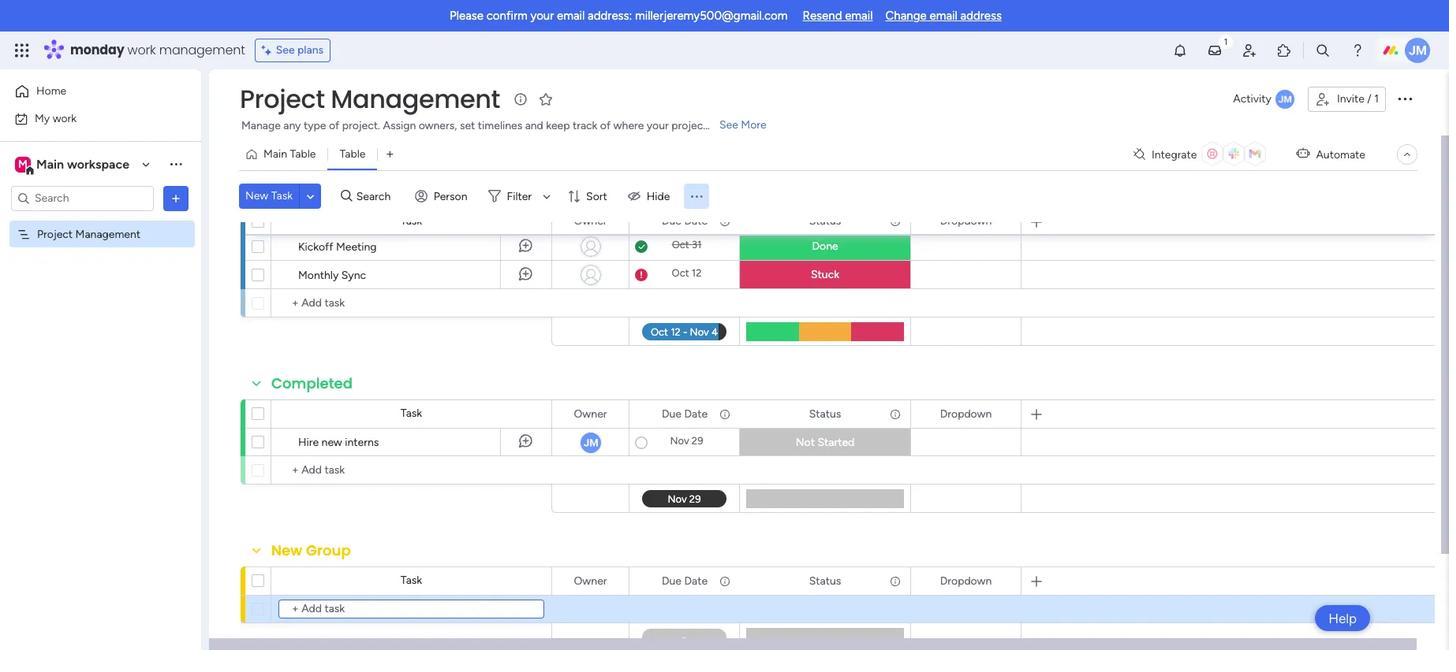 Task type: describe. For each thing, give the bounding box(es) containing it.
main for main table
[[264, 148, 287, 161]]

workspace selection element
[[15, 155, 132, 176]]

new group
[[271, 541, 351, 561]]

help button
[[1316, 606, 1371, 632]]

nov
[[670, 436, 689, 447]]

add view image
[[387, 149, 393, 161]]

nov 29
[[670, 436, 703, 447]]

change
[[886, 9, 927, 23]]

resend email link
[[803, 9, 873, 23]]

help
[[1329, 611, 1357, 627]]

timelines
[[478, 119, 523, 133]]

2 owner field from the top
[[570, 406, 611, 423]]

invite
[[1337, 92, 1365, 106]]

track
[[573, 119, 598, 133]]

1 horizontal spatial project management
[[240, 81, 500, 117]]

and
[[525, 119, 544, 133]]

change email address link
[[886, 9, 1002, 23]]

task for new group
[[401, 574, 422, 588]]

invite members image
[[1242, 43, 1258, 58]]

main table button
[[239, 142, 328, 167]]

integrate
[[1152, 148, 1197, 161]]

oct 12
[[672, 267, 702, 279]]

project management inside list box
[[37, 228, 141, 241]]

please confirm your email address: millerjeremy500@gmail.com
[[450, 9, 788, 23]]

m
[[18, 157, 28, 171]]

completed
[[271, 374, 353, 394]]

2 + add task text field from the top
[[279, 462, 544, 481]]

new
[[322, 436, 342, 450]]

2 of from the left
[[600, 119, 611, 133]]

not
[[796, 436, 815, 450]]

1 horizontal spatial project
[[240, 81, 325, 117]]

new for new task
[[245, 189, 268, 203]]

inbox image
[[1207, 43, 1223, 58]]

Project Management field
[[236, 81, 504, 117]]

invite / 1
[[1337, 92, 1379, 106]]

monthly sync
[[298, 269, 366, 282]]

1 of from the left
[[329, 119, 339, 133]]

email for resend email
[[845, 9, 873, 23]]

+ Add task text field
[[279, 600, 544, 619]]

Search field
[[353, 185, 400, 208]]

main for main workspace
[[36, 157, 64, 172]]

project
[[672, 119, 707, 133]]

filter
[[507, 190, 532, 203]]

menu image
[[689, 189, 705, 204]]

see for see plans
[[276, 43, 295, 57]]

type
[[304, 119, 326, 133]]

due for group
[[662, 575, 682, 588]]

owner field for group
[[570, 573, 611, 591]]

status for do
[[809, 214, 841, 228]]

table button
[[328, 142, 377, 167]]

owners,
[[419, 119, 457, 133]]

done
[[812, 240, 838, 253]]

angle down image
[[307, 191, 314, 202]]

1 email from the left
[[557, 9, 585, 23]]

notifications image
[[1173, 43, 1188, 58]]

activity button
[[1227, 87, 1302, 112]]

sync
[[341, 269, 366, 282]]

dropdown field for group
[[936, 573, 996, 591]]

keep
[[546, 119, 570, 133]]

1 vertical spatial your
[[647, 119, 669, 133]]

kickoff meeting
[[298, 241, 377, 254]]

1 image
[[1219, 32, 1233, 50]]

project inside list box
[[37, 228, 73, 241]]

interns
[[345, 436, 379, 450]]

column information image
[[889, 576, 902, 588]]

status field for group
[[805, 573, 845, 591]]

owner for do
[[574, 214, 607, 228]]

see plans
[[276, 43, 324, 57]]

change email address
[[886, 9, 1002, 23]]

new task
[[245, 189, 293, 203]]

see for see more
[[720, 118, 738, 132]]

status field for do
[[805, 213, 845, 230]]

/
[[1368, 92, 1372, 106]]

owner for group
[[574, 575, 607, 588]]

do
[[292, 181, 312, 201]]

date for group
[[684, 575, 708, 588]]

started
[[818, 436, 855, 450]]

2 status from the top
[[809, 408, 841, 421]]

see plans button
[[255, 39, 331, 62]]

stuck
[[811, 268, 840, 282]]

plans
[[298, 43, 324, 57]]

owner field for do
[[570, 213, 611, 230]]

address:
[[588, 9, 632, 23]]

0 vertical spatial management
[[331, 81, 500, 117]]

status for group
[[809, 575, 841, 588]]

to do
[[271, 181, 312, 201]]

filter button
[[482, 184, 556, 209]]

manage
[[241, 119, 281, 133]]

management
[[159, 41, 245, 59]]

home button
[[9, 79, 170, 104]]

my work
[[35, 112, 77, 125]]

project.
[[342, 119, 380, 133]]

where
[[614, 119, 644, 133]]

see more
[[720, 118, 767, 132]]

stands.
[[710, 119, 745, 133]]

sort button
[[561, 184, 617, 209]]

due date field for do
[[658, 213, 712, 230]]



Task type: vqa. For each thing, say whether or not it's contained in the screenshot.
6th row from the top
no



Task type: locate. For each thing, give the bounding box(es) containing it.
due date
[[662, 214, 708, 228], [662, 408, 708, 421], [662, 575, 708, 588]]

task for to do
[[401, 215, 422, 228]]

1 vertical spatial date
[[684, 408, 708, 421]]

0 horizontal spatial project
[[37, 228, 73, 241]]

main
[[264, 148, 287, 161], [36, 157, 64, 172]]

2 vertical spatial owner
[[574, 575, 607, 588]]

1 vertical spatial management
[[75, 228, 141, 241]]

Dropdown field
[[936, 213, 996, 230], [936, 406, 996, 423], [936, 573, 996, 591]]

0 horizontal spatial project management
[[37, 228, 141, 241]]

0 horizontal spatial table
[[290, 148, 316, 161]]

email
[[557, 9, 585, 23], [845, 9, 873, 23], [930, 9, 958, 23]]

1 horizontal spatial email
[[845, 9, 873, 23]]

dropdown field for do
[[936, 213, 996, 230]]

0 vertical spatial dropdown field
[[936, 213, 996, 230]]

2 status field from the top
[[805, 406, 845, 423]]

Completed field
[[267, 374, 357, 395]]

0 horizontal spatial see
[[276, 43, 295, 57]]

to
[[271, 181, 289, 201]]

project management list box
[[0, 218, 201, 461]]

2 dropdown from the top
[[940, 408, 992, 421]]

1 horizontal spatial work
[[127, 41, 156, 59]]

column information image
[[719, 215, 731, 228], [889, 215, 902, 228], [719, 408, 731, 421], [889, 408, 902, 421], [719, 576, 731, 588]]

email right "resend"
[[845, 9, 873, 23]]

search everything image
[[1315, 43, 1331, 58]]

3 status field from the top
[[805, 573, 845, 591]]

of right track
[[600, 119, 611, 133]]

status up done
[[809, 214, 841, 228]]

monthly
[[298, 269, 339, 282]]

0 vertical spatial date
[[684, 214, 708, 228]]

project up any
[[240, 81, 325, 117]]

2 due date from the top
[[662, 408, 708, 421]]

assign
[[383, 119, 416, 133]]

1 horizontal spatial main
[[264, 148, 287, 161]]

status field up not started
[[805, 406, 845, 423]]

management
[[331, 81, 500, 117], [75, 228, 141, 241]]

1 vertical spatial work
[[53, 112, 77, 125]]

due date for do
[[662, 214, 708, 228]]

column information image for new group
[[719, 576, 731, 588]]

v2 done deadline image
[[635, 239, 648, 254]]

0 vertical spatial project management
[[240, 81, 500, 117]]

main right the workspace 'image' in the left top of the page
[[36, 157, 64, 172]]

due date field for group
[[658, 573, 712, 591]]

2 vertical spatial status
[[809, 575, 841, 588]]

monday work management
[[70, 41, 245, 59]]

2 due date field from the top
[[658, 406, 712, 423]]

date for do
[[684, 214, 708, 228]]

0 vertical spatial due date field
[[658, 213, 712, 230]]

work
[[127, 41, 156, 59], [53, 112, 77, 125]]

0 vertical spatial + add task text field
[[279, 294, 544, 313]]

see more link
[[718, 118, 768, 133]]

0 horizontal spatial of
[[329, 119, 339, 133]]

0 vertical spatial owner
[[574, 214, 607, 228]]

email right change
[[930, 9, 958, 23]]

new inside "new task" button
[[245, 189, 268, 203]]

meeting
[[336, 241, 377, 254]]

work inside button
[[53, 112, 77, 125]]

work right monday
[[127, 41, 156, 59]]

0 vertical spatial new
[[245, 189, 268, 203]]

task for completed
[[401, 407, 422, 421]]

0 vertical spatial work
[[127, 41, 156, 59]]

collapse board header image
[[1401, 148, 1414, 161]]

help image
[[1350, 43, 1366, 58]]

1 vertical spatial oct
[[672, 267, 689, 279]]

due
[[662, 214, 682, 228], [662, 408, 682, 421], [662, 575, 682, 588]]

v2 search image
[[341, 188, 353, 205]]

oct left 31
[[672, 239, 689, 251]]

my work button
[[9, 106, 170, 131]]

1 owner from the top
[[574, 214, 607, 228]]

automate
[[1316, 148, 1366, 161]]

confirm
[[487, 9, 528, 23]]

+ add task text field down sync
[[279, 294, 544, 313]]

due date for group
[[662, 575, 708, 588]]

table down any
[[290, 148, 316, 161]]

apps image
[[1277, 43, 1293, 58]]

Owner field
[[570, 213, 611, 230], [570, 406, 611, 423], [570, 573, 611, 591]]

1 vertical spatial dropdown field
[[936, 406, 996, 423]]

dapulse integrations image
[[1134, 149, 1146, 161]]

2 email from the left
[[845, 9, 873, 23]]

address
[[961, 9, 1002, 23]]

management inside list box
[[75, 228, 141, 241]]

your right where
[[647, 119, 669, 133]]

2 vertical spatial dropdown
[[940, 575, 992, 588]]

project management down search in workspace field
[[37, 228, 141, 241]]

dropdown
[[940, 214, 992, 228], [940, 408, 992, 421], [940, 575, 992, 588]]

home
[[36, 84, 66, 98]]

email for change email address
[[930, 9, 958, 23]]

0 vertical spatial dropdown
[[940, 214, 992, 228]]

invite / 1 button
[[1308, 87, 1386, 112]]

oct left 12
[[672, 267, 689, 279]]

1 date from the top
[[684, 214, 708, 228]]

management down search in workspace field
[[75, 228, 141, 241]]

1 vertical spatial see
[[720, 118, 738, 132]]

+ Add task text field
[[279, 294, 544, 313], [279, 462, 544, 481]]

2 date from the top
[[684, 408, 708, 421]]

new for new group
[[271, 541, 302, 561]]

1 horizontal spatial of
[[600, 119, 611, 133]]

any
[[283, 119, 301, 133]]

project
[[240, 81, 325, 117], [37, 228, 73, 241]]

3 dropdown from the top
[[940, 575, 992, 588]]

set
[[460, 119, 475, 133]]

status left column information image
[[809, 575, 841, 588]]

0 horizontal spatial your
[[531, 9, 554, 23]]

2 vertical spatial due
[[662, 575, 682, 588]]

see left more
[[720, 118, 738, 132]]

Status field
[[805, 213, 845, 230], [805, 406, 845, 423], [805, 573, 845, 591]]

0 vertical spatial see
[[276, 43, 295, 57]]

new inside new group field
[[271, 541, 302, 561]]

new task button
[[239, 184, 299, 209]]

1 vertical spatial project
[[37, 228, 73, 241]]

1 status from the top
[[809, 214, 841, 228]]

your right 'confirm'
[[531, 9, 554, 23]]

options image
[[1396, 89, 1415, 108]]

2 vertical spatial dropdown field
[[936, 573, 996, 591]]

1 + add task text field from the top
[[279, 294, 544, 313]]

1 dropdown field from the top
[[936, 213, 996, 230]]

options image
[[168, 191, 184, 206]]

option
[[0, 220, 201, 223]]

add to favorites image
[[538, 91, 554, 107]]

New Group field
[[267, 541, 355, 562]]

To Do field
[[267, 181, 316, 202]]

column information image for completed
[[719, 408, 731, 421]]

1 vertical spatial due
[[662, 408, 682, 421]]

main inside workspace selection element
[[36, 157, 64, 172]]

main inside button
[[264, 148, 287, 161]]

+ add task text field down interns
[[279, 462, 544, 481]]

monday
[[70, 41, 124, 59]]

resend
[[803, 9, 842, 23]]

oct for stuck
[[672, 267, 689, 279]]

2 vertical spatial owner field
[[570, 573, 611, 591]]

0 horizontal spatial work
[[53, 112, 77, 125]]

3 dropdown field from the top
[[936, 573, 996, 591]]

1 vertical spatial due date field
[[658, 406, 712, 423]]

activity
[[1234, 92, 1272, 106]]

0 horizontal spatial new
[[245, 189, 268, 203]]

autopilot image
[[1297, 144, 1310, 164]]

3 due date from the top
[[662, 575, 708, 588]]

1 status field from the top
[[805, 213, 845, 230]]

due for do
[[662, 214, 682, 228]]

your
[[531, 9, 554, 23], [647, 119, 669, 133]]

Due Date field
[[658, 213, 712, 230], [658, 406, 712, 423], [658, 573, 712, 591]]

see inside button
[[276, 43, 295, 57]]

1 horizontal spatial your
[[647, 119, 669, 133]]

0 horizontal spatial email
[[557, 9, 585, 23]]

not started
[[796, 436, 855, 450]]

2 due from the top
[[662, 408, 682, 421]]

1 oct from the top
[[672, 239, 689, 251]]

29
[[692, 436, 703, 447]]

oct 31
[[672, 239, 702, 251]]

2 owner from the top
[[574, 408, 607, 421]]

2 vertical spatial due date
[[662, 575, 708, 588]]

2 horizontal spatial email
[[930, 9, 958, 23]]

2 dropdown field from the top
[[936, 406, 996, 423]]

hide
[[647, 190, 670, 203]]

1 vertical spatial owner
[[574, 408, 607, 421]]

work for my
[[53, 112, 77, 125]]

1 horizontal spatial table
[[340, 148, 366, 161]]

oct for done
[[672, 239, 689, 251]]

select product image
[[14, 43, 30, 58]]

work right my
[[53, 112, 77, 125]]

project management up project.
[[240, 81, 500, 117]]

hire new interns
[[298, 436, 379, 450]]

3 due date field from the top
[[658, 573, 712, 591]]

2 vertical spatial due date field
[[658, 573, 712, 591]]

0 horizontal spatial main
[[36, 157, 64, 172]]

email left address:
[[557, 9, 585, 23]]

hide button
[[622, 184, 680, 209]]

2 table from the left
[[340, 148, 366, 161]]

3 status from the top
[[809, 575, 841, 588]]

show board description image
[[511, 92, 530, 107]]

0 vertical spatial owner field
[[570, 213, 611, 230]]

1 due from the top
[[662, 214, 682, 228]]

dropdown for do
[[940, 214, 992, 228]]

1 horizontal spatial new
[[271, 541, 302, 561]]

1 table from the left
[[290, 148, 316, 161]]

hire
[[298, 436, 319, 450]]

management up assign
[[331, 81, 500, 117]]

manage any type of project. assign owners, set timelines and keep track of where your project stands.
[[241, 119, 745, 133]]

3 date from the top
[[684, 575, 708, 588]]

sort
[[586, 190, 607, 203]]

1 horizontal spatial see
[[720, 118, 738, 132]]

of
[[329, 119, 339, 133], [600, 119, 611, 133]]

main workspace
[[36, 157, 129, 172]]

3 owner field from the top
[[570, 573, 611, 591]]

kickoff
[[298, 241, 333, 254]]

2 vertical spatial status field
[[805, 573, 845, 591]]

1 due date field from the top
[[658, 213, 712, 230]]

Search in workspace field
[[33, 189, 132, 208]]

main table
[[264, 148, 316, 161]]

millerjeremy500@gmail.com
[[635, 9, 788, 23]]

status
[[809, 214, 841, 228], [809, 408, 841, 421], [809, 575, 841, 588]]

2 oct from the top
[[672, 267, 689, 279]]

1 horizontal spatial management
[[331, 81, 500, 117]]

project down search in workspace field
[[37, 228, 73, 241]]

see left plans
[[276, 43, 295, 57]]

31
[[692, 239, 702, 251]]

resend email
[[803, 9, 873, 23]]

status up not started
[[809, 408, 841, 421]]

arrow down image
[[537, 187, 556, 206]]

new
[[245, 189, 268, 203], [271, 541, 302, 561]]

jeremy miller image
[[1405, 38, 1431, 63]]

work for monday
[[127, 41, 156, 59]]

person button
[[409, 184, 477, 209]]

1 vertical spatial + add task text field
[[279, 462, 544, 481]]

more
[[741, 118, 767, 132]]

task inside button
[[271, 189, 293, 203]]

0 vertical spatial oct
[[672, 239, 689, 251]]

1 vertical spatial due date
[[662, 408, 708, 421]]

1 owner field from the top
[[570, 213, 611, 230]]

1 vertical spatial project management
[[37, 228, 141, 241]]

1 vertical spatial status field
[[805, 406, 845, 423]]

of right type
[[329, 119, 339, 133]]

2 vertical spatial date
[[684, 575, 708, 588]]

0 vertical spatial status field
[[805, 213, 845, 230]]

1 vertical spatial owner field
[[570, 406, 611, 423]]

1 dropdown from the top
[[940, 214, 992, 228]]

12
[[692, 267, 702, 279]]

status field left column information image
[[805, 573, 845, 591]]

project management
[[240, 81, 500, 117], [37, 228, 141, 241]]

workspace options image
[[168, 156, 184, 172]]

3 due from the top
[[662, 575, 682, 588]]

main down manage
[[264, 148, 287, 161]]

owner
[[574, 214, 607, 228], [574, 408, 607, 421], [574, 575, 607, 588]]

1 vertical spatial status
[[809, 408, 841, 421]]

group
[[306, 541, 351, 561]]

1 vertical spatial new
[[271, 541, 302, 561]]

status field up done
[[805, 213, 845, 230]]

1 due date from the top
[[662, 214, 708, 228]]

0 vertical spatial due date
[[662, 214, 708, 228]]

0 horizontal spatial management
[[75, 228, 141, 241]]

new left the to
[[245, 189, 268, 203]]

3 owner from the top
[[574, 575, 607, 588]]

oct
[[672, 239, 689, 251], [672, 267, 689, 279]]

new left group
[[271, 541, 302, 561]]

0 vertical spatial your
[[531, 9, 554, 23]]

dropdown for group
[[940, 575, 992, 588]]

person
[[434, 190, 468, 203]]

0 vertical spatial due
[[662, 214, 682, 228]]

column information image for to do
[[719, 215, 731, 228]]

please
[[450, 9, 484, 23]]

see
[[276, 43, 295, 57], [720, 118, 738, 132]]

workspace
[[67, 157, 129, 172]]

0 vertical spatial status
[[809, 214, 841, 228]]

v2 overdue deadline image
[[635, 268, 648, 283]]

workspace image
[[15, 156, 31, 173]]

1 vertical spatial dropdown
[[940, 408, 992, 421]]

3 email from the left
[[930, 9, 958, 23]]

my
[[35, 112, 50, 125]]

table down project.
[[340, 148, 366, 161]]

0 vertical spatial project
[[240, 81, 325, 117]]

1
[[1375, 92, 1379, 106]]



